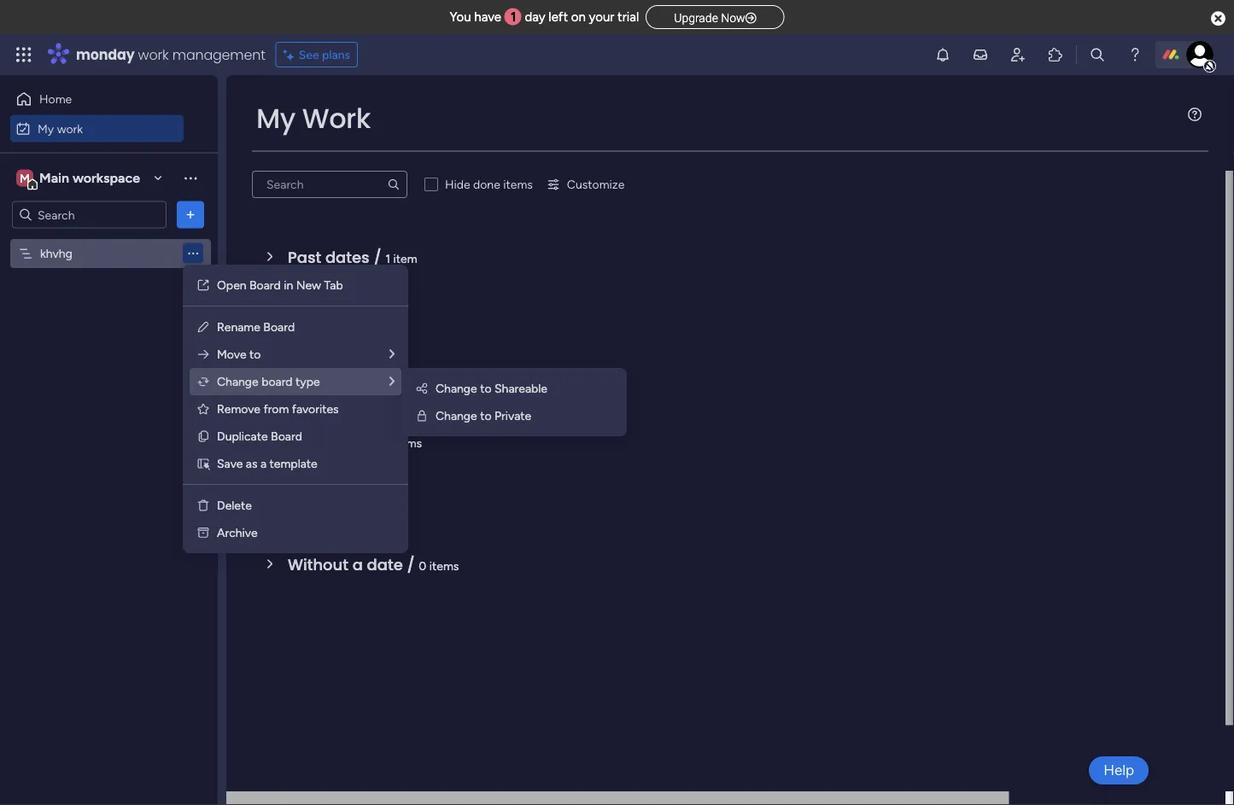Task type: locate. For each thing, give the bounding box(es) containing it.
rename board image
[[197, 320, 210, 334]]

work for monday
[[138, 45, 169, 64]]

work
[[138, 45, 169, 64], [57, 121, 83, 136]]

week right next
[[326, 431, 366, 453]]

list arrow image up this week / 0 items
[[390, 348, 395, 361]]

Filter dashboard by text search field
[[252, 171, 408, 198]]

my for my work
[[38, 121, 54, 136]]

/
[[374, 247, 382, 268], [340, 308, 348, 330], [367, 370, 375, 391], [370, 431, 378, 453], [407, 554, 415, 576]]

left
[[549, 9, 568, 25]]

have
[[474, 9, 502, 25]]

/ for past dates /
[[374, 247, 382, 268]]

week right type
[[323, 370, 363, 391]]

board
[[250, 278, 281, 293], [263, 320, 295, 335], [271, 429, 302, 444]]

you have 1 day left on your trial
[[450, 9, 639, 25]]

upgrade
[[674, 11, 719, 25]]

select product image
[[15, 46, 32, 63]]

/ down this week / 0 items
[[370, 431, 378, 453]]

0
[[379, 374, 387, 389], [382, 436, 390, 450], [419, 559, 427, 573]]

my down home
[[38, 121, 54, 136]]

my left 'work'
[[256, 100, 296, 138]]

board for rename
[[263, 320, 295, 335]]

work right monday
[[138, 45, 169, 64]]

0 vertical spatial 0
[[379, 374, 387, 389]]

0 left change to shareable image
[[379, 374, 387, 389]]

list arrow image for move to
[[390, 348, 395, 361]]

0 for this week /
[[379, 374, 387, 389]]

to up "change to private"
[[480, 382, 492, 396]]

a left date
[[353, 554, 363, 576]]

1 vertical spatial 1
[[386, 251, 391, 266]]

1 left item
[[386, 251, 391, 266]]

dapulse close image
[[1212, 10, 1226, 27]]

1 vertical spatial work
[[57, 121, 83, 136]]

1 left day
[[511, 9, 516, 25]]

my work button
[[10, 115, 184, 142]]

to
[[249, 347, 261, 362], [480, 382, 492, 396], [480, 409, 492, 423]]

my work
[[38, 121, 83, 136]]

template
[[270, 457, 318, 471]]

you
[[450, 9, 471, 25]]

0 vertical spatial 1
[[511, 9, 516, 25]]

1 vertical spatial board
[[263, 320, 295, 335]]

work for my
[[57, 121, 83, 136]]

to left private
[[480, 409, 492, 423]]

on
[[571, 9, 586, 25]]

today
[[288, 308, 336, 330]]

my for my work
[[256, 100, 296, 138]]

khvhg list box
[[0, 236, 218, 499]]

list arrow image
[[390, 348, 395, 361], [390, 376, 395, 388]]

board left in
[[250, 278, 281, 293]]

1 list arrow image from the top
[[390, 348, 395, 361]]

change up remove
[[217, 375, 259, 389]]

0 vertical spatial week
[[323, 370, 363, 391]]

week for next
[[326, 431, 366, 453]]

2 vertical spatial 0
[[419, 559, 427, 573]]

next week / 0 items
[[288, 431, 422, 453]]

remove from favorites image
[[197, 402, 210, 416]]

done
[[473, 177, 501, 192]]

item
[[394, 251, 418, 266]]

1
[[511, 9, 516, 25], [386, 251, 391, 266]]

0 vertical spatial board
[[250, 278, 281, 293]]

help
[[1104, 762, 1135, 780]]

change
[[217, 375, 259, 389], [436, 382, 477, 396], [436, 409, 477, 423]]

search everything image
[[1089, 46, 1107, 63]]

change for change to shareable
[[436, 382, 477, 396]]

1 horizontal spatial work
[[138, 45, 169, 64]]

list arrow image left change to shareable image
[[390, 376, 395, 388]]

1 horizontal spatial my
[[256, 100, 296, 138]]

workspace
[[73, 170, 140, 186]]

2 vertical spatial to
[[480, 409, 492, 423]]

change to private image
[[415, 409, 429, 423]]

items up change to private image
[[390, 374, 419, 389]]

move
[[217, 347, 247, 362]]

main workspace
[[39, 170, 140, 186]]

board for open
[[250, 278, 281, 293]]

/ left item
[[374, 247, 382, 268]]

duplicate board image
[[197, 430, 210, 443]]

customize
[[567, 177, 625, 192]]

0 inside the without a date / 0 items
[[419, 559, 427, 573]]

m
[[20, 171, 30, 185]]

1 vertical spatial list arrow image
[[390, 376, 395, 388]]

change to private
[[436, 409, 532, 423]]

0 vertical spatial to
[[249, 347, 261, 362]]

0 inside this week / 0 items
[[379, 374, 387, 389]]

a right as
[[261, 457, 267, 471]]

day
[[525, 9, 546, 25]]

search image
[[387, 178, 401, 191]]

0 horizontal spatial 1
[[386, 251, 391, 266]]

upgrade now link
[[646, 5, 785, 29]]

a
[[261, 457, 267, 471], [353, 554, 363, 576]]

management
[[172, 45, 265, 64]]

1 vertical spatial 0
[[382, 436, 390, 450]]

change right change to shareable image
[[436, 382, 477, 396]]

see
[[299, 47, 319, 62]]

new
[[296, 278, 321, 293]]

/ left change to shareable image
[[367, 370, 375, 391]]

items right the done
[[504, 177, 533, 192]]

1 horizontal spatial 1
[[511, 9, 516, 25]]

change right change to private image
[[436, 409, 477, 423]]

workspace selection element
[[16, 168, 143, 190]]

0 vertical spatial list arrow image
[[390, 348, 395, 361]]

/ right date
[[407, 554, 415, 576]]

week
[[323, 370, 363, 391], [326, 431, 366, 453]]

/ for this week /
[[367, 370, 375, 391]]

0 horizontal spatial work
[[57, 121, 83, 136]]

my inside button
[[38, 121, 54, 136]]

2 vertical spatial board
[[271, 429, 302, 444]]

0 right date
[[419, 559, 427, 573]]

monday
[[76, 45, 135, 64]]

items right date
[[430, 559, 459, 573]]

1 inside past dates / 1 item
[[386, 251, 391, 266]]

rename board
[[217, 320, 295, 335]]

open board in new tab
[[217, 278, 343, 293]]

0 vertical spatial work
[[138, 45, 169, 64]]

0 inside next week / 0 items
[[382, 436, 390, 450]]

items inside the without a date / 0 items
[[430, 559, 459, 573]]

delete image
[[197, 499, 210, 513]]

work inside button
[[57, 121, 83, 136]]

see plans button
[[276, 42, 358, 68]]

items
[[504, 177, 533, 192], [390, 374, 419, 389], [393, 436, 422, 450], [430, 559, 459, 573]]

my
[[256, 100, 296, 138], [38, 121, 54, 136]]

inbox image
[[972, 46, 989, 63]]

see plans
[[299, 47, 350, 62]]

1 horizontal spatial a
[[353, 554, 363, 576]]

apps image
[[1048, 46, 1065, 63]]

board for duplicate
[[271, 429, 302, 444]]

notifications image
[[935, 46, 952, 63]]

0 horizontal spatial a
[[261, 457, 267, 471]]

1 vertical spatial week
[[326, 431, 366, 453]]

move to image
[[197, 348, 210, 361]]

option
[[0, 238, 218, 242]]

items down change to private image
[[393, 436, 422, 450]]

board right rename
[[263, 320, 295, 335]]

1 vertical spatial to
[[480, 382, 492, 396]]

board up 'template'
[[271, 429, 302, 444]]

None search field
[[252, 171, 408, 198]]

0 down this week / 0 items
[[382, 436, 390, 450]]

2 list arrow image from the top
[[390, 376, 395, 388]]

0 horizontal spatial my
[[38, 121, 54, 136]]

customize button
[[540, 171, 632, 198]]

rename
[[217, 320, 261, 335]]

save
[[217, 457, 243, 471]]

favorites
[[292, 402, 339, 417]]

work down home
[[57, 121, 83, 136]]

to right move
[[249, 347, 261, 362]]



Task type: vqa. For each thing, say whether or not it's contained in the screenshot.
month
no



Task type: describe. For each thing, give the bounding box(es) containing it.
workspace image
[[16, 169, 33, 188]]

date
[[367, 554, 403, 576]]

type
[[296, 375, 320, 389]]

past dates / 1 item
[[288, 247, 418, 268]]

main
[[39, 170, 69, 186]]

now
[[721, 11, 746, 25]]

private
[[495, 409, 532, 423]]

change to shareable image
[[415, 382, 429, 396]]

home
[[39, 92, 72, 106]]

duplicate board
[[217, 429, 302, 444]]

dapulse rightstroke image
[[746, 12, 757, 24]]

work
[[302, 100, 371, 138]]

0 for next week /
[[382, 436, 390, 450]]

change board type
[[217, 375, 320, 389]]

open board in new tab image
[[197, 279, 210, 292]]

menu image
[[1189, 108, 1202, 121]]

change for change to private
[[436, 409, 477, 423]]

to for to
[[480, 409, 492, 423]]

home button
[[10, 85, 184, 113]]

in
[[284, 278, 293, 293]]

gary orlando image
[[1187, 41, 1214, 68]]

hide done items
[[445, 177, 533, 192]]

from
[[264, 402, 289, 417]]

/ for next week /
[[370, 431, 378, 453]]

this
[[288, 370, 319, 391]]

invite members image
[[1010, 46, 1027, 63]]

monday work management
[[76, 45, 265, 64]]

items inside next week / 0 items
[[393, 436, 422, 450]]

trial
[[618, 9, 639, 25]]

hide
[[445, 177, 470, 192]]

open
[[217, 278, 247, 293]]

upgrade now
[[674, 11, 746, 25]]

this week / 0 items
[[288, 370, 419, 391]]

items inside this week / 0 items
[[390, 374, 419, 389]]

tab
[[324, 278, 343, 293]]

change for change board type
[[217, 375, 259, 389]]

as
[[246, 457, 258, 471]]

/ right today
[[340, 308, 348, 330]]

without
[[288, 554, 349, 576]]

today /
[[288, 308, 352, 330]]

0 vertical spatial a
[[261, 457, 267, 471]]

your
[[589, 9, 615, 25]]

next
[[288, 431, 322, 453]]

dates
[[325, 247, 370, 268]]

save as a template image
[[197, 457, 210, 471]]

workspace options image
[[182, 169, 199, 186]]

my work
[[256, 100, 371, 138]]

archive
[[217, 526, 258, 540]]

past
[[288, 247, 321, 268]]

remove from favorites
[[217, 402, 339, 417]]

week for this
[[323, 370, 363, 391]]

khvhg
[[40, 247, 72, 261]]

plans
[[322, 47, 350, 62]]

to for board
[[249, 347, 261, 362]]

move to
[[217, 347, 261, 362]]

remove
[[217, 402, 261, 417]]

options image
[[182, 206, 199, 223]]

delete
[[217, 499, 252, 513]]

list arrow image for change board type
[[390, 376, 395, 388]]

archive image
[[197, 526, 210, 540]]

Search in workspace field
[[36, 205, 143, 225]]

change to shareable
[[436, 382, 548, 396]]

duplicate
[[217, 429, 268, 444]]

without a date / 0 items
[[288, 554, 459, 576]]

save as a template
[[217, 457, 318, 471]]

help image
[[1127, 46, 1144, 63]]

change board type image
[[197, 375, 210, 389]]

1 vertical spatial a
[[353, 554, 363, 576]]

board
[[262, 375, 293, 389]]

shareable
[[495, 382, 548, 396]]

help button
[[1090, 757, 1149, 785]]



